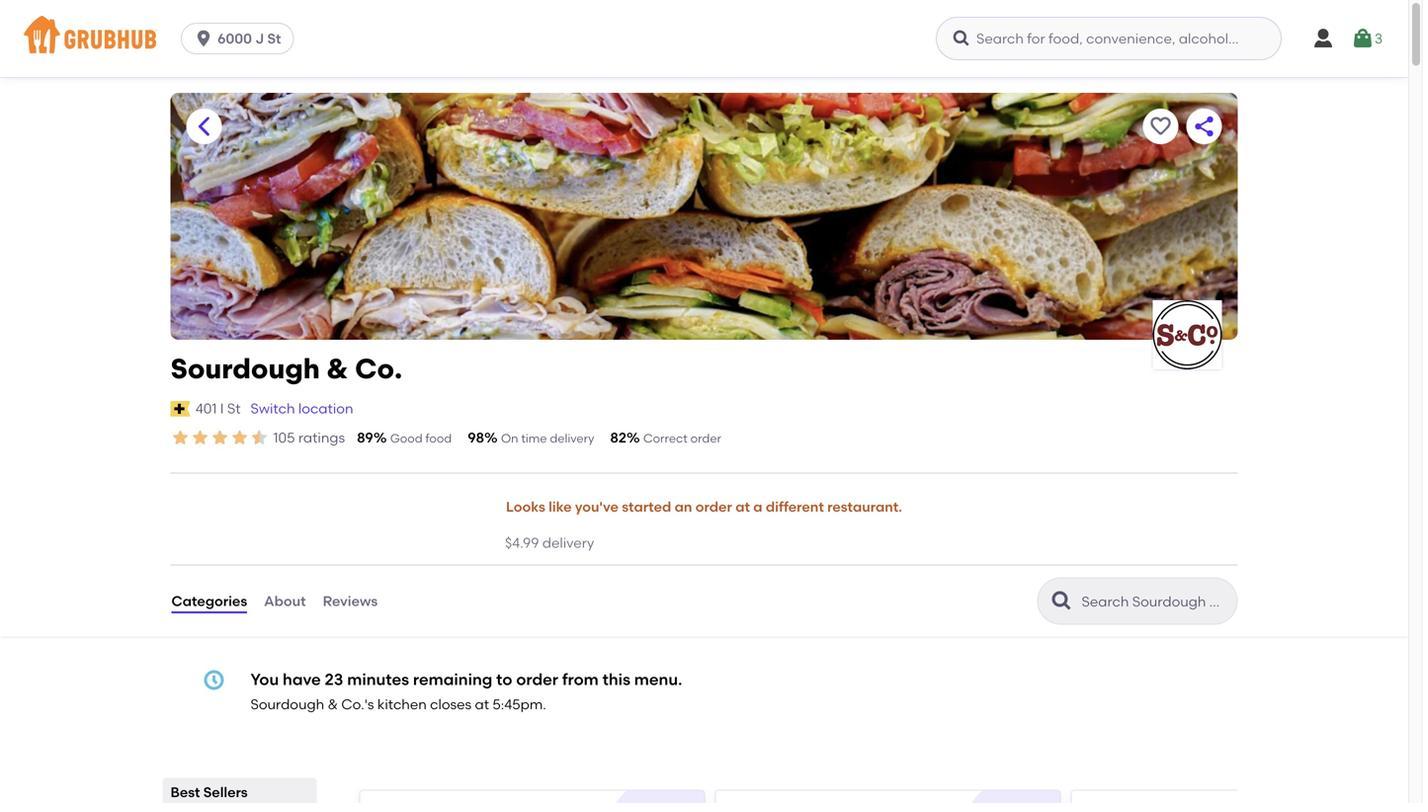 Task type: describe. For each thing, give the bounding box(es) containing it.
0 vertical spatial &
[[327, 353, 348, 386]]

sellers
[[203, 785, 248, 801]]

82
[[611, 430, 627, 446]]

$4.99
[[505, 535, 539, 552]]

svg image inside 3 button
[[1352, 27, 1375, 50]]

caret left icon image
[[192, 115, 216, 138]]

svg image
[[194, 29, 214, 48]]

0 vertical spatial order
[[691, 432, 722, 446]]

different
[[766, 499, 824, 516]]

save this restaurant image
[[1149, 115, 1173, 138]]

401 i st
[[195, 401, 241, 417]]

minutes
[[347, 670, 409, 690]]

main navigation navigation
[[0, 0, 1409, 77]]

switch
[[251, 401, 295, 417]]

save this restaurant button
[[1144, 109, 1179, 144]]

401 i st button
[[195, 398, 242, 420]]

98
[[468, 430, 485, 446]]

on
[[501, 432, 519, 446]]

switch location button
[[250, 398, 354, 420]]

share icon image
[[1193, 115, 1217, 138]]

5:45pm.
[[493, 697, 547, 714]]

6000 j st
[[218, 30, 281, 47]]

categories
[[172, 593, 247, 610]]

sourdough & co.
[[171, 353, 402, 386]]

kitchen
[[378, 697, 427, 714]]

best sellers
[[171, 785, 248, 801]]

401
[[195, 401, 217, 417]]

food
[[426, 432, 452, 446]]

3
[[1375, 30, 1383, 47]]

reviews
[[323, 593, 378, 610]]

best
[[171, 785, 200, 801]]

time
[[521, 432, 547, 446]]

order inside button
[[696, 499, 733, 516]]

0 vertical spatial sourdough
[[171, 353, 320, 386]]

good
[[390, 432, 423, 446]]

105 ratings
[[273, 430, 345, 446]]

at inside button
[[736, 499, 750, 516]]

sourdough & co. logo image
[[1153, 301, 1223, 370]]

an
[[675, 499, 693, 516]]

categories button
[[171, 566, 248, 637]]

to
[[497, 670, 513, 690]]

at inside you have 23 minutes remaining to order from this menu. sourdough & co.'s kitchen closes at 5:45pm.
[[475, 697, 489, 714]]

about
[[264, 593, 306, 610]]

105
[[273, 430, 295, 446]]

like
[[549, 499, 572, 516]]

you have 23 minutes remaining to order from this menu. sourdough & co.'s kitchen closes at 5:45pm.
[[251, 670, 683, 714]]

location
[[299, 401, 353, 417]]

co.'s
[[342, 697, 374, 714]]



Task type: vqa. For each thing, say whether or not it's contained in the screenshot.
Looks like you've started an order at a different restaurant. at the bottom of the page
yes



Task type: locate. For each thing, give the bounding box(es) containing it.
correct order
[[644, 432, 722, 446]]

correct
[[644, 432, 688, 446]]

1 vertical spatial st
[[227, 401, 241, 417]]

st for 401 i st
[[227, 401, 241, 417]]

remaining
[[413, 670, 493, 690]]

good food
[[390, 432, 452, 446]]

looks like you've started an order at a different restaurant. button
[[505, 486, 904, 529]]

Search for food, convenience, alcohol... search field
[[936, 17, 1282, 60]]

co.
[[355, 353, 402, 386]]

0 vertical spatial delivery
[[550, 432, 595, 446]]

this
[[603, 670, 631, 690]]

sourdough up i
[[171, 353, 320, 386]]

0 vertical spatial st
[[267, 30, 281, 47]]

delivery
[[550, 432, 595, 446], [543, 535, 595, 552]]

89
[[357, 430, 374, 446]]

1 vertical spatial delivery
[[543, 535, 595, 552]]

st right i
[[227, 401, 241, 417]]

0 vertical spatial at
[[736, 499, 750, 516]]

ratings
[[298, 430, 345, 446]]

1 vertical spatial order
[[696, 499, 733, 516]]

order inside you have 23 minutes remaining to order from this menu. sourdough & co.'s kitchen closes at 5:45pm.
[[516, 670, 559, 690]]

1 vertical spatial sourdough
[[251, 697, 324, 714]]

from
[[562, 670, 599, 690]]

6000
[[218, 30, 252, 47]]

sourdough
[[171, 353, 320, 386], [251, 697, 324, 714]]

1 horizontal spatial at
[[736, 499, 750, 516]]

1 vertical spatial at
[[475, 697, 489, 714]]

on time delivery
[[501, 432, 595, 446]]

looks
[[506, 499, 546, 516]]

j
[[255, 30, 264, 47]]

& left co.'s
[[328, 697, 338, 714]]

st inside button
[[267, 30, 281, 47]]

1 vertical spatial &
[[328, 697, 338, 714]]

sourdough down have
[[251, 697, 324, 714]]

st for 6000 j st
[[267, 30, 281, 47]]

1 horizontal spatial st
[[267, 30, 281, 47]]

you
[[251, 670, 279, 690]]

svg image
[[1312, 27, 1336, 50], [1352, 27, 1375, 50], [952, 29, 972, 48], [202, 669, 226, 693]]

st inside button
[[227, 401, 241, 417]]

about button
[[263, 566, 307, 637]]

2 vertical spatial order
[[516, 670, 559, 690]]

restaurant.
[[828, 499, 903, 516]]

order right 'an' at bottom left
[[696, 499, 733, 516]]

order
[[691, 432, 722, 446], [696, 499, 733, 516], [516, 670, 559, 690]]

& inside you have 23 minutes remaining to order from this menu. sourdough & co.'s kitchen closes at 5:45pm.
[[328, 697, 338, 714]]

st right j
[[267, 30, 281, 47]]

star icon image
[[171, 428, 190, 448], [190, 428, 210, 448], [210, 428, 230, 448], [230, 428, 250, 448], [250, 428, 269, 448], [250, 428, 269, 448]]

3 button
[[1352, 21, 1383, 56]]

order up 5:45pm.
[[516, 670, 559, 690]]

at
[[736, 499, 750, 516], [475, 697, 489, 714]]

0 horizontal spatial at
[[475, 697, 489, 714]]

switch location
[[251, 401, 353, 417]]

sourdough inside you have 23 minutes remaining to order from this menu. sourdough & co.'s kitchen closes at 5:45pm.
[[251, 697, 324, 714]]

menu.
[[635, 670, 683, 690]]

you've
[[575, 499, 619, 516]]

0 horizontal spatial st
[[227, 401, 241, 417]]

subscription pass image
[[171, 401, 191, 417]]

Search Sourdough & Co. search field
[[1080, 593, 1232, 612]]

at right closes
[[475, 697, 489, 714]]

reviews button
[[322, 566, 379, 637]]

& left co.
[[327, 353, 348, 386]]

st
[[267, 30, 281, 47], [227, 401, 241, 417]]

looks like you've started an order at a different restaurant.
[[506, 499, 903, 516]]

&
[[327, 353, 348, 386], [328, 697, 338, 714]]

closes
[[430, 697, 472, 714]]

6000 j st button
[[181, 23, 302, 54]]

delivery right time
[[550, 432, 595, 446]]

order right correct at left bottom
[[691, 432, 722, 446]]

search icon image
[[1051, 590, 1074, 614]]

i
[[220, 401, 224, 417]]

started
[[622, 499, 672, 516]]

delivery down like
[[543, 535, 595, 552]]

23
[[325, 670, 344, 690]]

have
[[283, 670, 321, 690]]

$4.99 delivery
[[505, 535, 595, 552]]

at left a on the right bottom of the page
[[736, 499, 750, 516]]

a
[[754, 499, 763, 516]]



